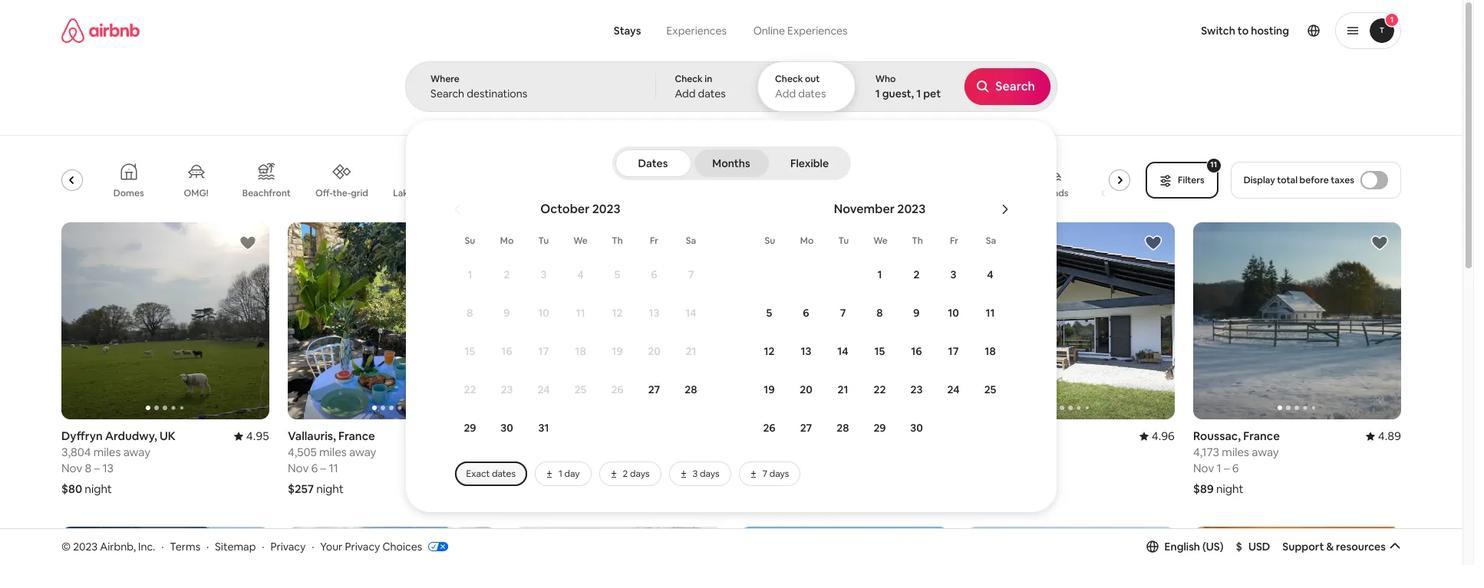 Task type: locate. For each thing, give the bounding box(es) containing it.
2 2 button from the left
[[899, 256, 936, 293]]

0 horizontal spatial 1 button
[[452, 256, 489, 293]]

nov
[[61, 462, 82, 476], [288, 462, 309, 476], [514, 462, 535, 476], [741, 462, 762, 476], [1194, 462, 1215, 476]]

1 horizontal spatial miles
[[319, 446, 347, 460]]

miles inside roussac, france 4,173 miles away nov 1 – 6 $89 night
[[1223, 446, 1250, 460]]

away right 4,173
[[1252, 446, 1280, 460]]

22 button up netherlands
[[862, 372, 899, 408]]

1 button down november 2023
[[862, 256, 899, 293]]

add inside check in add dates
[[675, 87, 696, 101]]

2 horizontal spatial 7
[[840, 306, 846, 320]]

22 button
[[452, 372, 489, 408], [862, 372, 899, 408]]

26
[[611, 383, 624, 397], [763, 422, 776, 435]]

0 vertical spatial 14
[[686, 306, 697, 320]]

days left "map" at the bottom
[[700, 468, 720, 481]]

2 fr from the left
[[951, 235, 959, 247]]

0 horizontal spatial 3 button
[[526, 256, 562, 293]]

3 night from the left
[[544, 482, 571, 497]]

experiences up in
[[667, 24, 727, 38]]

2 days from the left
[[700, 468, 720, 481]]

0 vertical spatial 20
[[648, 345, 661, 359]]

0 horizontal spatial 17
[[539, 345, 549, 359]]

privacy link
[[271, 540, 306, 554]]

1 · from the left
[[161, 540, 164, 554]]

2 away from the left
[[349, 446, 377, 460]]

2 18 button from the left
[[972, 333, 1009, 370]]

days for 3 days
[[700, 468, 720, 481]]

2 23 from the left
[[911, 383, 923, 397]]

privacy right your
[[345, 540, 380, 554]]

0 horizontal spatial experiences
[[667, 24, 727, 38]]

25 button
[[562, 372, 599, 408], [972, 372, 1009, 408]]

herzele,
[[514, 430, 559, 444]]

0 horizontal spatial 8
[[85, 462, 92, 476]]

19
[[612, 345, 623, 359], [764, 383, 775, 397]]

2 miles from the left
[[319, 446, 347, 460]]

nov up $226
[[514, 462, 535, 476]]

4.95
[[246, 430, 269, 444]]

dates down in
[[698, 87, 726, 101]]

1 horizontal spatial 5 button
[[751, 295, 788, 332]]

tu down october
[[539, 235, 549, 247]]

2 3 button from the left
[[936, 256, 972, 293]]

night right $257
[[316, 482, 344, 497]]

1 horizontal spatial 10
[[781, 462, 793, 476]]

privacy
[[271, 540, 306, 554], [345, 540, 380, 554]]

29 button left 4.85 out of 5 average rating icon
[[862, 410, 899, 447]]

2 horizontal spatial miles
[[1223, 446, 1250, 460]]

2 16 from the left
[[912, 345, 923, 359]]

1 horizontal spatial mo
[[801, 235, 814, 247]]

2023 up add to wishlist: brummen, netherlands 'icon'
[[898, 201, 926, 217]]

miles down roussac,
[[1223, 446, 1250, 460]]

0 horizontal spatial 8 button
[[452, 295, 489, 332]]

– down dyffryn
[[94, 462, 100, 476]]

switch to hosting
[[1202, 24, 1290, 38]]

sitemap
[[215, 540, 256, 554]]

1 days from the left
[[630, 468, 650, 481]]

1 29 button from the left
[[452, 410, 489, 447]]

0 horizontal spatial 2 button
[[489, 256, 526, 293]]

4 button
[[562, 256, 599, 293], [972, 256, 1009, 293]]

add to wishlist: glonn, germany image
[[1145, 539, 1163, 558]]

1 1 button from the left
[[452, 256, 489, 293]]

2 4 from the left
[[988, 268, 994, 282]]

away right 4,505
[[349, 446, 377, 460]]

0 horizontal spatial 12 button
[[599, 295, 636, 332]]

1 horizontal spatial 16 button
[[899, 333, 936, 370]]

0 horizontal spatial miles
[[93, 446, 121, 460]]

23 for first 23 "button" from right
[[911, 383, 923, 397]]

we
[[574, 235, 588, 247], [874, 235, 888, 247]]

1 experiences from the left
[[667, 24, 727, 38]]

0 horizontal spatial 15
[[465, 345, 476, 359]]

miles down ardudwy,
[[93, 446, 121, 460]]

add
[[675, 87, 696, 101], [775, 87, 796, 101]]

27 button
[[636, 372, 673, 408], [788, 410, 825, 447]]

0 horizontal spatial th
[[612, 235, 623, 247]]

group
[[18, 150, 1143, 210], [61, 223, 269, 420], [288, 223, 496, 420], [514, 223, 722, 420], [741, 223, 949, 420], [967, 223, 1175, 420], [1194, 223, 1402, 420], [61, 528, 269, 566], [288, 528, 496, 566], [514, 528, 722, 566], [741, 528, 949, 566], [967, 528, 1175, 566], [1194, 528, 1402, 566]]

0 horizontal spatial 2
[[504, 268, 510, 282]]

1 horizontal spatial 14
[[838, 345, 849, 359]]

18 button
[[562, 333, 599, 370], [972, 333, 1009, 370]]

2 experiences from the left
[[788, 24, 848, 38]]

2 night from the left
[[316, 482, 344, 497]]

4 night from the left
[[764, 482, 791, 497]]

check inside check in add dates
[[675, 73, 703, 85]]

1 horizontal spatial 12 button
[[751, 333, 788, 370]]

th down october 2023
[[612, 235, 623, 247]]

5 button
[[599, 256, 636, 293], [751, 295, 788, 332]]

2 29 from the left
[[874, 422, 886, 435]]

night down the 1 day
[[544, 482, 571, 497]]

grid
[[351, 187, 368, 199]]

1 vertical spatial 26 button
[[751, 410, 788, 447]]

2023 for november
[[898, 201, 926, 217]]

2 horizontal spatial 2
[[914, 268, 920, 282]]

off-the-grid
[[316, 187, 368, 199]]

2 22 from the left
[[874, 383, 886, 397]]

8
[[467, 306, 473, 320], [877, 306, 883, 320], [85, 462, 92, 476]]

– down roussac,
[[1225, 462, 1230, 476]]

26 button up 7 days
[[751, 410, 788, 447]]

3 nov from the left
[[514, 462, 535, 476]]

1 29 from the left
[[464, 422, 476, 435]]

4
[[578, 268, 584, 282], [988, 268, 994, 282]]

night inside nov 13 – 18 $226 night
[[544, 482, 571, 497]]

add down online experiences
[[775, 87, 796, 101]]

2 button for november 2023
[[899, 256, 936, 293]]

miles inside "dyffryn ardudwy, uk 3,804 miles away nov 8 – 13 $80 night"
[[93, 446, 121, 460]]

away inside "dyffryn ardudwy, uk 3,804 miles away nov 8 – 13 $80 night"
[[123, 446, 151, 460]]

6
[[651, 268, 658, 282], [803, 306, 810, 320], [311, 462, 318, 476], [1233, 462, 1240, 476]]

1 horizontal spatial 6 button
[[788, 295, 825, 332]]

experiences
[[667, 24, 727, 38], [788, 24, 848, 38]]

1 horizontal spatial we
[[874, 235, 888, 247]]

camping
[[1102, 187, 1142, 200]]

24 button
[[526, 372, 562, 408], [936, 372, 972, 408]]

france right roussac,
[[1244, 430, 1281, 444]]

0 vertical spatial 13 button
[[636, 295, 673, 332]]

©
[[61, 540, 71, 554]]

2 15 button from the left
[[862, 333, 899, 370]]

1 night from the left
[[85, 482, 112, 497]]

dates right exact
[[492, 468, 516, 481]]

1 horizontal spatial 30 button
[[899, 410, 936, 447]]

1 vertical spatial 19
[[764, 383, 775, 397]]

1 23 from the left
[[501, 383, 513, 397]]

3 away from the left
[[1252, 446, 1280, 460]]

add inside check out add dates
[[775, 87, 796, 101]]

3 button
[[526, 256, 562, 293], [936, 256, 972, 293]]

hosting
[[1252, 24, 1290, 38]]

2 horizontal spatial 10
[[948, 306, 960, 320]]

1 horizontal spatial 27
[[801, 422, 813, 435]]

tab list containing dates
[[615, 147, 848, 180]]

1 horizontal spatial 11 button
[[972, 295, 1009, 332]]

france inside roussac, france 4,173 miles away nov 1 – 6 $89 night
[[1244, 430, 1281, 444]]

28 button
[[673, 372, 710, 408], [825, 410, 862, 447]]

amazing
[[18, 187, 56, 199]]

30
[[501, 422, 513, 435], [911, 422, 923, 435]]

2 for october 2023
[[504, 268, 510, 282]]

3 button down october
[[526, 256, 562, 293]]

2 horizontal spatial 3
[[951, 268, 957, 282]]

away
[[123, 446, 151, 460], [349, 446, 377, 460], [1252, 446, 1280, 460]]

22 button up 4.89 out of 5 average rating icon
[[452, 372, 489, 408]]

add to wishlist: vallauris, france image
[[465, 234, 484, 253]]

· left your
[[312, 540, 314, 554]]

stays button
[[602, 15, 654, 46]]

check for check in add dates
[[675, 73, 703, 85]]

0 vertical spatial 26
[[611, 383, 624, 397]]

© 2023 airbnb, inc. ·
[[61, 540, 164, 554]]

1 16 button from the left
[[489, 333, 526, 370]]

experiences button
[[654, 15, 740, 46]]

dates inside check out add dates
[[799, 87, 826, 101]]

0 horizontal spatial dates
[[492, 468, 516, 481]]

&
[[1327, 540, 1334, 554]]

night right $89
[[1217, 482, 1244, 497]]

0 horizontal spatial 19
[[612, 345, 623, 359]]

· right add to wishlist: venthône, switzerland image
[[262, 540, 265, 554]]

months button
[[694, 150, 769, 177]]

night inside vallauris, france 4,505 miles away nov 6 – 11 $257 night
[[316, 482, 344, 497]]

21 button
[[673, 333, 710, 370], [825, 372, 862, 408]]

1 23 button from the left
[[489, 372, 526, 408]]

2 15 from the left
[[875, 345, 886, 359]]

nov down 3,804 on the bottom left
[[61, 462, 82, 476]]

8 for first 8 button from left
[[467, 306, 473, 320]]

check
[[675, 73, 703, 85], [775, 73, 803, 85]]

miles down the vallauris,
[[319, 446, 347, 460]]

1 horizontal spatial add
[[775, 87, 796, 101]]

– inside nov 5 – 10 $93 night
[[773, 462, 779, 476]]

1 vertical spatial 27
[[801, 422, 813, 435]]

5 nov from the left
[[1194, 462, 1215, 476]]

0 vertical spatial 20 button
[[636, 333, 673, 370]]

dates inside check in add dates
[[698, 87, 726, 101]]

3 days from the left
[[770, 468, 789, 481]]

5
[[615, 268, 621, 282], [767, 306, 773, 320], [764, 462, 771, 476]]

16 button
[[489, 333, 526, 370], [899, 333, 936, 370]]

14 button
[[673, 295, 710, 332], [825, 333, 862, 370]]

2 horizontal spatial 18
[[985, 345, 996, 359]]

3 · from the left
[[262, 540, 265, 554]]

tu down november on the top of the page
[[839, 235, 849, 247]]

1 horizontal spatial 17
[[949, 345, 959, 359]]

we down october 2023
[[574, 235, 588, 247]]

0 vertical spatial 27
[[649, 383, 660, 397]]

2 4 button from the left
[[972, 256, 1009, 293]]

2 16 button from the left
[[899, 333, 936, 370]]

nov down 4,173
[[1194, 462, 1215, 476]]

3 button down add to wishlist: brummen, netherlands 'icon'
[[936, 256, 972, 293]]

1 horizontal spatial sa
[[986, 235, 997, 247]]

1 horizontal spatial 4
[[988, 268, 994, 282]]

switch to hosting link
[[1193, 15, 1299, 47]]

english (us)
[[1165, 540, 1224, 554]]

1 vertical spatial 21 button
[[825, 372, 862, 408]]

1 vertical spatial 20
[[800, 383, 813, 397]]

1 4.89 from the left
[[473, 430, 496, 444]]

17
[[539, 345, 549, 359], [949, 345, 959, 359]]

7
[[688, 268, 694, 282], [840, 306, 846, 320], [763, 468, 768, 481]]

4 for october 2023
[[578, 268, 584, 282]]

4 button for november 2023
[[972, 256, 1009, 293]]

1 france from the left
[[339, 430, 375, 444]]

18 for first 18 button
[[575, 345, 586, 359]]

0 horizontal spatial 10 button
[[526, 295, 562, 332]]

2 11 button from the left
[[972, 295, 1009, 332]]

tab list inside stays tab panel
[[615, 147, 848, 180]]

1
[[1391, 15, 1394, 25], [876, 87, 880, 101], [917, 87, 921, 101], [468, 268, 473, 282], [878, 268, 883, 282], [1217, 462, 1222, 476], [559, 468, 563, 481]]

1 horizontal spatial 7 button
[[825, 295, 862, 332]]

2023 right ©
[[73, 540, 98, 554]]

1 miles from the left
[[93, 446, 121, 460]]

5 – from the left
[[1225, 462, 1230, 476]]

2 horizontal spatial 11
[[986, 306, 995, 320]]

2 – from the left
[[321, 462, 326, 476]]

add to wishlist: herzele, belgium image
[[692, 234, 710, 253]]

– inside nov 13 – 18 $226 night
[[552, 462, 557, 476]]

1 vertical spatial 21
[[838, 383, 849, 397]]

experiences right online
[[788, 24, 848, 38]]

1 horizontal spatial 7
[[763, 468, 768, 481]]

1 4 button from the left
[[562, 256, 599, 293]]

support
[[1283, 540, 1325, 554]]

28
[[685, 383, 698, 397], [837, 422, 850, 435]]

29 button up exact
[[452, 410, 489, 447]]

flexible button
[[772, 150, 848, 177]]

th down november 2023
[[912, 235, 923, 247]]

3
[[541, 268, 547, 282], [951, 268, 957, 282], [693, 468, 698, 481]]

france right the vallauris,
[[339, 430, 375, 444]]

13 inside "dyffryn ardudwy, uk 3,804 miles away nov 8 – 13 $80 night"
[[102, 462, 114, 476]]

9
[[504, 306, 510, 320], [914, 306, 920, 320]]

1 vertical spatial 28
[[837, 422, 850, 435]]

0 horizontal spatial days
[[630, 468, 650, 481]]

Where field
[[431, 87, 631, 101]]

0 vertical spatial 19
[[612, 345, 623, 359]]

fr left add to wishlist: herzele, belgium icon
[[650, 235, 659, 247]]

check left in
[[675, 73, 703, 85]]

22 for 2nd 22 button from the right
[[464, 383, 476, 397]]

days down brummen, on the bottom
[[770, 468, 789, 481]]

4.96 out of 5 average rating image
[[1140, 430, 1175, 444]]

group containing amazing views
[[18, 150, 1143, 210]]

0 horizontal spatial 23
[[501, 383, 513, 397]]

1 horizontal spatial su
[[765, 235, 776, 247]]

1 horizontal spatial away
[[349, 446, 377, 460]]

tab list
[[615, 147, 848, 180]]

1 add from the left
[[675, 87, 696, 101]]

15
[[465, 345, 476, 359], [875, 345, 886, 359]]

23 button
[[489, 372, 526, 408], [899, 372, 936, 408]]

night inside "dyffryn ardudwy, uk 3,804 miles away nov 8 – 13 $80 night"
[[85, 482, 112, 497]]

0 horizontal spatial su
[[465, 235, 476, 247]]

13
[[649, 306, 660, 320], [801, 345, 812, 359], [102, 462, 114, 476], [538, 462, 549, 476]]

night inside nov 5 – 10 $93 night
[[764, 482, 791, 497]]

1 horizontal spatial 20
[[800, 383, 813, 397]]

dates down out
[[799, 87, 826, 101]]

15 for 1st 15 'button' from right
[[875, 345, 886, 359]]

2 horizontal spatial days
[[770, 468, 789, 481]]

2 su from the left
[[765, 235, 776, 247]]

check inside check out add dates
[[775, 73, 803, 85]]

away inside vallauris, france 4,505 miles away nov 6 – 11 $257 night
[[349, 446, 377, 460]]

france
[[339, 430, 375, 444], [1244, 430, 1281, 444]]

· right terms
[[207, 540, 209, 554]]

switch
[[1202, 24, 1236, 38]]

15 for 2nd 15 'button' from the right
[[465, 345, 476, 359]]

th
[[612, 235, 623, 247], [912, 235, 923, 247]]

2 vertical spatial 7
[[763, 468, 768, 481]]

away down ardudwy,
[[123, 446, 151, 460]]

4 button for october 2023
[[562, 256, 599, 293]]

1 horizontal spatial 12
[[764, 345, 775, 359]]

2 9 button from the left
[[899, 295, 936, 332]]

2 · from the left
[[207, 540, 209, 554]]

1 30 from the left
[[501, 422, 513, 435]]

0 horizontal spatial 24
[[538, 383, 550, 397]]

france for vallauris, france
[[339, 430, 375, 444]]

1 horizontal spatial 17 button
[[936, 333, 972, 370]]

0 horizontal spatial 24 button
[[526, 372, 562, 408]]

2 1 button from the left
[[862, 256, 899, 293]]

1 horizontal spatial experiences
[[788, 24, 848, 38]]

2 23 button from the left
[[899, 372, 936, 408]]

0 horizontal spatial 7 button
[[673, 256, 710, 293]]

2023 right october
[[593, 201, 621, 217]]

3 miles from the left
[[1223, 446, 1250, 460]]

1 away from the left
[[123, 446, 151, 460]]

1 vertical spatial 7
[[840, 306, 846, 320]]

0 horizontal spatial france
[[339, 430, 375, 444]]

– down brummen, on the bottom
[[773, 462, 779, 476]]

11
[[576, 306, 585, 320], [986, 306, 995, 320], [329, 462, 338, 476]]

6 inside vallauris, france 4,505 miles away nov 6 – 11 $257 night
[[311, 462, 318, 476]]

1 horizontal spatial 2023
[[593, 201, 621, 217]]

1 horizontal spatial 13 button
[[788, 333, 825, 370]]

2 4.89 from the left
[[1379, 430, 1402, 444]]

4.89 out of 5 average rating image
[[1366, 430, 1402, 444]]

add to wishlist: dyffryn ardudwy, uk image
[[239, 234, 257, 253]]

1 button down add to wishlist: vallauris, france image
[[452, 256, 489, 293]]

$ usd
[[1237, 540, 1271, 554]]

23 button up 31 button
[[489, 372, 526, 408]]

26 button up belgium
[[599, 372, 636, 408]]

0 horizontal spatial 15 button
[[452, 333, 489, 370]]

18 for second 18 button from the left
[[985, 345, 996, 359]]

check left out
[[775, 73, 803, 85]]

add for check out add dates
[[775, 87, 796, 101]]

– down the vallauris,
[[321, 462, 326, 476]]

4 – from the left
[[773, 462, 779, 476]]

we down november 2023
[[874, 235, 888, 247]]

0 horizontal spatial 18 button
[[562, 333, 599, 370]]

19 button
[[599, 333, 636, 370], [751, 372, 788, 408]]

1 11 button from the left
[[562, 295, 599, 332]]

nov inside nov 13 – 18 $226 night
[[514, 462, 535, 476]]

29
[[464, 422, 476, 435], [874, 422, 886, 435]]

4 nov from the left
[[741, 462, 762, 476]]

stays tab panel
[[405, 61, 1475, 513]]

2 france from the left
[[1244, 430, 1281, 444]]

20 button
[[636, 333, 673, 370], [788, 372, 825, 408]]

2 mo from the left
[[801, 235, 814, 247]]

add down experiences button on the top of page
[[675, 87, 696, 101]]

None search field
[[405, 0, 1475, 513]]

· right inc.
[[161, 540, 164, 554]]

24 button up 31 button
[[526, 372, 562, 408]]

13 inside nov 13 – 18 $226 night
[[538, 462, 549, 476]]

1 2 button from the left
[[489, 256, 526, 293]]

10 for second 10 button from left
[[948, 306, 960, 320]]

6 button
[[636, 256, 673, 293], [788, 295, 825, 332]]

1 vertical spatial 27 button
[[788, 410, 825, 447]]

25
[[575, 383, 587, 397], [985, 383, 997, 397]]

23 button up 4.85 out of 5 average rating icon
[[899, 372, 936, 408]]

2 horizontal spatial away
[[1252, 446, 1280, 460]]

0 horizontal spatial 25 button
[[562, 372, 599, 408]]

29 right netherlands
[[874, 422, 886, 435]]

3 – from the left
[[552, 462, 557, 476]]

2 th from the left
[[912, 235, 923, 247]]

11 inside vallauris, france 4,505 miles away nov 6 – 11 $257 night
[[329, 462, 338, 476]]

night down 7 days
[[764, 482, 791, 497]]

night right $80
[[85, 482, 112, 497]]

days left "3 days"
[[630, 468, 650, 481]]

check in add dates
[[675, 73, 726, 101]]

1 vertical spatial 6 button
[[788, 295, 825, 332]]

4.89 out of 5 average rating image
[[460, 430, 496, 444]]

1 horizontal spatial 4 button
[[972, 256, 1009, 293]]

5 night from the left
[[1217, 482, 1244, 497]]

beachfront
[[242, 187, 291, 200]]

4 for november 2023
[[988, 268, 994, 282]]

nov up $93
[[741, 462, 762, 476]]

fr right add to wishlist: brummen, netherlands 'icon'
[[951, 235, 959, 247]]

omg!
[[184, 187, 209, 200]]

0 horizontal spatial 9 button
[[489, 295, 526, 332]]

1 4 from the left
[[578, 268, 584, 282]]

– left the 1 day
[[552, 462, 557, 476]]

1 vertical spatial 5
[[767, 306, 773, 320]]

1 vertical spatial 12 button
[[751, 333, 788, 370]]

0 horizontal spatial 14
[[686, 306, 697, 320]]

1 15 from the left
[[465, 345, 476, 359]]

display total before taxes
[[1244, 174, 1355, 187]]

2 8 button from the left
[[862, 295, 899, 332]]

1 button
[[1336, 12, 1402, 49]]

1 button
[[452, 256, 489, 293], [862, 256, 899, 293]]

24 up 31 button
[[538, 383, 550, 397]]

24 up 4.85 out of 5 average rating icon
[[948, 383, 960, 397]]

2 privacy from the left
[[345, 540, 380, 554]]

2 sa from the left
[[986, 235, 997, 247]]

uk
[[160, 430, 176, 444]]

privacy right add to wishlist: venthône, switzerland image
[[271, 540, 306, 554]]

2 check from the left
[[775, 73, 803, 85]]

2 for november 2023
[[914, 268, 920, 282]]

away inside roussac, france 4,173 miles away nov 1 – 6 $89 night
[[1252, 446, 1280, 460]]

6 inside roussac, france 4,173 miles away nov 1 – 6 $89 night
[[1233, 462, 1240, 476]]

1 nov from the left
[[61, 462, 82, 476]]

1 horizontal spatial 3
[[693, 468, 698, 481]]

0 horizontal spatial away
[[123, 446, 151, 460]]

1 – from the left
[[94, 462, 100, 476]]

0 horizontal spatial 10
[[538, 306, 550, 320]]

12 button
[[599, 295, 636, 332], [751, 333, 788, 370]]

online experiences link
[[740, 15, 862, 46]]

24 button up 4.85 out of 5 average rating icon
[[936, 372, 972, 408]]

29 up exact
[[464, 422, 476, 435]]

2 add from the left
[[775, 87, 796, 101]]

france inside vallauris, france 4,505 miles away nov 6 – 11 $257 night
[[339, 430, 375, 444]]

night
[[85, 482, 112, 497], [316, 482, 344, 497], [544, 482, 571, 497], [764, 482, 791, 497], [1217, 482, 1244, 497]]

5 inside nov 5 – 10 $93 night
[[764, 462, 771, 476]]

nov inside vallauris, france 4,505 miles away nov 6 – 11 $257 night
[[288, 462, 309, 476]]

1 22 from the left
[[464, 383, 476, 397]]

0 horizontal spatial fr
[[650, 235, 659, 247]]

nov down 4,505
[[288, 462, 309, 476]]

miles inside vallauris, france 4,505 miles away nov 6 – 11 $257 night
[[319, 446, 347, 460]]

nov inside "dyffryn ardudwy, uk 3,804 miles away nov 8 – 13 $80 night"
[[61, 462, 82, 476]]

1 horizontal spatial 9 button
[[899, 295, 936, 332]]

1 3 button from the left
[[526, 256, 562, 293]]

0 vertical spatial 21
[[686, 345, 697, 359]]

2 button
[[489, 256, 526, 293], [899, 256, 936, 293]]



Task type: describe. For each thing, give the bounding box(es) containing it.
2 30 button from the left
[[899, 410, 936, 447]]

show map
[[696, 473, 749, 486]]

0 horizontal spatial 20 button
[[636, 333, 673, 370]]

day
[[565, 468, 580, 481]]

1 vertical spatial 13 button
[[788, 333, 825, 370]]

airbnb,
[[100, 540, 136, 554]]

1 su from the left
[[465, 235, 476, 247]]

dyffryn
[[61, 430, 103, 444]]

display total before taxes button
[[1231, 162, 1402, 199]]

1 16 from the left
[[502, 345, 513, 359]]

0 vertical spatial 12 button
[[599, 295, 636, 332]]

2 25 button from the left
[[972, 372, 1009, 408]]

1 24 button from the left
[[526, 372, 562, 408]]

11 for second 11 "button" from right
[[576, 306, 585, 320]]

filters button
[[1146, 162, 1219, 199]]

23 for first 23 "button"
[[501, 383, 513, 397]]

vallauris,
[[288, 430, 336, 444]]

28 for bottom 28 button
[[837, 422, 850, 435]]

belgium
[[561, 430, 605, 444]]

4.96
[[1152, 430, 1175, 444]]

3 days
[[693, 468, 720, 481]]

october
[[541, 201, 590, 217]]

4 · from the left
[[312, 540, 314, 554]]

2 17 button from the left
[[936, 333, 972, 370]]

display
[[1244, 174, 1276, 187]]

2 we from the left
[[874, 235, 888, 247]]

filters
[[1179, 174, 1205, 187]]

october 2023
[[541, 201, 621, 217]]

1 vertical spatial 12
[[764, 345, 775, 359]]

nov inside roussac, france 4,173 miles away nov 1 – 6 $89 night
[[1194, 462, 1215, 476]]

2023 for ©
[[73, 540, 98, 554]]

show
[[696, 473, 724, 486]]

0 horizontal spatial 21 button
[[673, 333, 710, 370]]

$80
[[61, 482, 82, 497]]

1 horizontal spatial 14 button
[[825, 333, 862, 370]]

your
[[320, 540, 343, 554]]

off-
[[316, 187, 333, 199]]

0 vertical spatial 7 button
[[673, 256, 710, 293]]

dates for check out add dates
[[799, 87, 826, 101]]

1 vertical spatial 20 button
[[788, 372, 825, 408]]

2 tu from the left
[[839, 235, 849, 247]]

$
[[1237, 540, 1243, 554]]

online experiences
[[754, 24, 848, 38]]

0 horizontal spatial 7
[[688, 268, 694, 282]]

to
[[1238, 24, 1249, 38]]

1 30 button from the left
[[489, 410, 526, 447]]

2 30 from the left
[[911, 422, 923, 435]]

0 horizontal spatial 19 button
[[599, 333, 636, 370]]

1 button for october
[[452, 256, 489, 293]]

1 fr from the left
[[650, 235, 659, 247]]

away for 4,505 miles away
[[349, 446, 377, 460]]

0 horizontal spatial 6 button
[[636, 256, 673, 293]]

1 tu from the left
[[539, 235, 549, 247]]

away for 4,173 miles away
[[1252, 446, 1280, 460]]

dyffryn ardudwy, uk 3,804 miles away nov 8 – 13 $80 night
[[61, 430, 176, 497]]

terms
[[170, 540, 200, 554]]

1 10 button from the left
[[526, 295, 562, 332]]

november 2023
[[834, 201, 926, 217]]

none search field containing october 2023
[[405, 0, 1475, 513]]

0 horizontal spatial 27
[[649, 383, 660, 397]]

1 9 button from the left
[[489, 295, 526, 332]]

0 vertical spatial 5
[[615, 268, 621, 282]]

2023 for october
[[593, 201, 621, 217]]

10 for first 10 button from the left
[[538, 306, 550, 320]]

add to wishlist: kitzingen, germany image
[[1371, 539, 1390, 558]]

2 days
[[623, 468, 650, 481]]

lakefront
[[393, 187, 436, 200]]

7 days
[[763, 468, 789, 481]]

$257
[[288, 482, 314, 497]]

check out add dates
[[775, 73, 826, 101]]

22 for 2nd 22 button from left
[[874, 383, 886, 397]]

28 for leftmost 28 button
[[685, 383, 698, 397]]

1 25 from the left
[[575, 383, 587, 397]]

3 button for november 2023
[[936, 256, 972, 293]]

3 for october 2023
[[541, 268, 547, 282]]

usd
[[1249, 540, 1271, 554]]

flexible
[[791, 157, 829, 170]]

your privacy choices
[[320, 540, 422, 554]]

1 privacy from the left
[[271, 540, 306, 554]]

– inside roussac, france 4,173 miles away nov 1 – 6 $89 night
[[1225, 462, 1230, 476]]

24 for second 24 button from left
[[948, 383, 960, 397]]

0 vertical spatial 12
[[612, 306, 623, 320]]

support & resources button
[[1283, 540, 1402, 554]]

guest,
[[883, 87, 915, 101]]

2 button for october 2023
[[489, 256, 526, 293]]

dates
[[638, 157, 668, 170]]

2 22 button from the left
[[862, 372, 899, 408]]

1 th from the left
[[612, 235, 623, 247]]

1 we from the left
[[574, 235, 588, 247]]

0 horizontal spatial 13 button
[[636, 295, 673, 332]]

31 button
[[526, 410, 562, 447]]

add to wishlist: ustaritz, france image
[[1145, 234, 1163, 253]]

1 sa from the left
[[686, 235, 697, 247]]

18 inside nov 13 – 18 $226 night
[[560, 462, 571, 476]]

support & resources
[[1283, 540, 1387, 554]]

$89
[[1194, 482, 1214, 497]]

2 29 button from the left
[[862, 410, 899, 447]]

choices
[[383, 540, 422, 554]]

terms link
[[170, 540, 200, 554]]

(us)
[[1203, 540, 1224, 554]]

0 horizontal spatial 28 button
[[673, 372, 710, 408]]

taxes
[[1331, 174, 1355, 187]]

31
[[539, 422, 549, 435]]

3 for november 2023
[[951, 268, 957, 282]]

days for 2 days
[[630, 468, 650, 481]]

netherlands
[[799, 430, 866, 444]]

add to wishlist: venthône, switzerland image
[[239, 539, 257, 558]]

france for roussac, france
[[1244, 430, 1281, 444]]

pet
[[924, 87, 941, 101]]

8 for 2nd 8 button
[[877, 306, 883, 320]]

english
[[1165, 540, 1201, 554]]

experiences inside button
[[667, 24, 727, 38]]

2 10 button from the left
[[936, 295, 972, 332]]

1 9 from the left
[[504, 306, 510, 320]]

days for 7 days
[[770, 468, 789, 481]]

1 8 button from the left
[[452, 295, 489, 332]]

– inside vallauris, france 4,505 miles away nov 6 – 11 $257 night
[[321, 462, 326, 476]]

who 1 guest, 1 pet
[[876, 73, 941, 101]]

islands
[[1039, 187, 1069, 200]]

11 for 2nd 11 "button"
[[986, 306, 995, 320]]

brummen, netherlands
[[741, 430, 866, 444]]

ardudwy,
[[105, 430, 157, 444]]

total
[[1278, 174, 1298, 187]]

miles for 4,173 miles away
[[1223, 446, 1250, 460]]

months
[[713, 157, 751, 170]]

calendar application
[[424, 185, 1475, 487]]

out
[[805, 73, 820, 85]]

1 inside 1 dropdown button
[[1391, 15, 1394, 25]]

4.85 out of 5 average rating image
[[913, 430, 949, 444]]

4,173
[[1194, 446, 1220, 460]]

dates for check in add dates
[[698, 87, 726, 101]]

21 for rightmost 21 button
[[838, 383, 849, 397]]

0 vertical spatial 5 button
[[599, 256, 636, 293]]

before
[[1300, 174, 1329, 187]]

roussac, france 4,173 miles away nov 1 – 6 $89 night
[[1194, 430, 1281, 497]]

map
[[726, 473, 749, 486]]

24 for first 24 button from left
[[538, 383, 550, 397]]

stays
[[614, 24, 641, 38]]

terms · sitemap · privacy
[[170, 540, 306, 554]]

nov 5 – 10 $93 night
[[741, 462, 793, 497]]

inc.
[[138, 540, 155, 554]]

1 17 from the left
[[539, 345, 549, 359]]

check for check out add dates
[[775, 73, 803, 85]]

2 25 from the left
[[985, 383, 997, 397]]

vallauris, france 4,505 miles away nov 6 – 11 $257 night
[[288, 430, 377, 497]]

1 22 button from the left
[[452, 372, 489, 408]]

profile element
[[876, 0, 1402, 61]]

0 vertical spatial 14 button
[[673, 295, 710, 332]]

0 vertical spatial 26 button
[[599, 372, 636, 408]]

show map button
[[681, 461, 782, 498]]

miles for 4,505 miles away
[[319, 446, 347, 460]]

who
[[876, 73, 896, 85]]

add for check in add dates
[[675, 87, 696, 101]]

1 17 button from the left
[[526, 333, 562, 370]]

2 24 button from the left
[[936, 372, 972, 408]]

amazing views
[[18, 187, 83, 199]]

1 vertical spatial 5 button
[[751, 295, 788, 332]]

2 17 from the left
[[949, 345, 959, 359]]

the-
[[333, 187, 351, 199]]

3 button for october 2023
[[526, 256, 562, 293]]

8 inside "dyffryn ardudwy, uk 3,804 miles away nov 8 – 13 $80 night"
[[85, 462, 92, 476]]

where
[[431, 73, 460, 85]]

november
[[834, 201, 895, 217]]

sitemap link
[[215, 540, 256, 554]]

exact
[[466, 468, 490, 481]]

1 vertical spatial 28 button
[[825, 410, 862, 447]]

views
[[58, 187, 83, 199]]

4.95 out of 5 average rating image
[[234, 430, 269, 444]]

1 button for november
[[862, 256, 899, 293]]

nov inside nov 5 – 10 $93 night
[[741, 462, 762, 476]]

4,505
[[288, 446, 317, 460]]

exact dates
[[466, 468, 516, 481]]

1 vertical spatial 14
[[838, 345, 849, 359]]

1 mo from the left
[[500, 235, 514, 247]]

$93
[[741, 482, 761, 497]]

1 horizontal spatial 19 button
[[751, 372, 788, 408]]

0 horizontal spatial 27 button
[[636, 372, 673, 408]]

1 15 button from the left
[[452, 333, 489, 370]]

herzele, belgium
[[514, 430, 605, 444]]

1 vertical spatial 7 button
[[825, 295, 862, 332]]

1 vertical spatial 26
[[763, 422, 776, 435]]

1 horizontal spatial 21 button
[[825, 372, 862, 408]]

what can we help you find? tab list
[[602, 15, 740, 46]]

add to wishlist: brummen, netherlands image
[[918, 234, 937, 253]]

– inside "dyffryn ardudwy, uk 3,804 miles away nov 8 – 13 $80 night"
[[94, 462, 100, 476]]

night inside roussac, france 4,173 miles away nov 1 – 6 $89 night
[[1217, 482, 1244, 497]]

1 horizontal spatial 2
[[623, 468, 628, 481]]

0 horizontal spatial 20
[[648, 345, 661, 359]]

1 inside roussac, france 4,173 miles away nov 1 – 6 $89 night
[[1217, 462, 1222, 476]]

online
[[754, 24, 785, 38]]

add to wishlist: roussac, france image
[[1371, 234, 1390, 253]]

resources
[[1337, 540, 1387, 554]]

10 inside nov 5 – 10 $93 night
[[781, 462, 793, 476]]

21 for the left 21 button
[[686, 345, 697, 359]]

1 18 button from the left
[[562, 333, 599, 370]]

$226
[[514, 482, 541, 497]]

1 25 button from the left
[[562, 372, 599, 408]]

3,804
[[61, 446, 91, 460]]

english (us) button
[[1147, 540, 1224, 554]]

2 9 from the left
[[914, 306, 920, 320]]

in
[[705, 73, 713, 85]]



Task type: vqa. For each thing, say whether or not it's contained in the screenshot.


